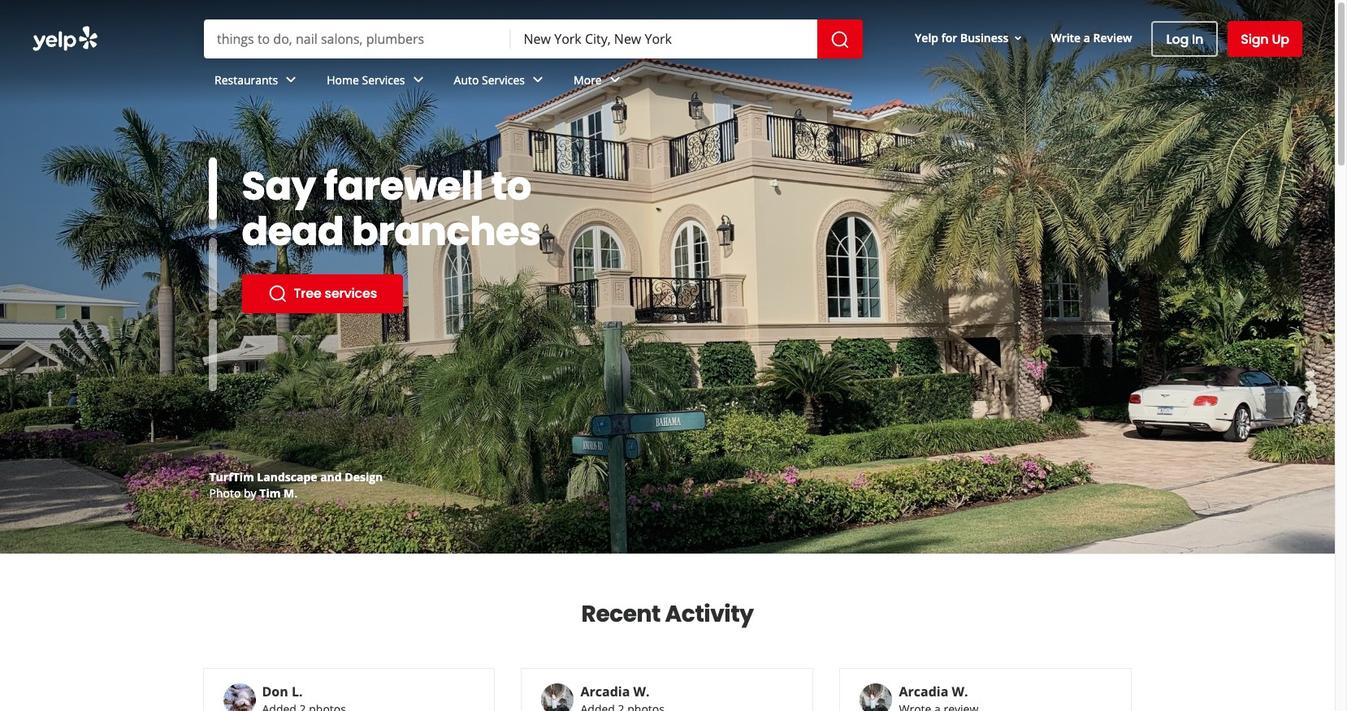 Task type: describe. For each thing, give the bounding box(es) containing it.
home services
[[327, 72, 405, 87]]

activity
[[665, 599, 754, 631]]

more
[[574, 72, 602, 87]]

arcadia for 1st photo of arcadia w. from right
[[899, 683, 949, 701]]

services for home services
[[362, 72, 405, 87]]

explore recent activity section section
[[190, 555, 1145, 712]]

services for auto services
[[482, 72, 525, 87]]

business categories element
[[202, 59, 1303, 106]]

turftim
[[209, 470, 254, 485]]

design
[[345, 470, 383, 485]]

write a review
[[1051, 30, 1132, 45]]

auto services
[[454, 72, 525, 87]]

arcadia w. link for 1st photo of arcadia w. from right
[[899, 683, 968, 701]]

1 photo of arcadia w. image from the left
[[542, 684, 574, 712]]

recent
[[581, 599, 661, 631]]

arcadia w. link for first photo of arcadia w. from the left
[[581, 683, 650, 701]]

don l.
[[262, 683, 303, 701]]

sign
[[1241, 30, 1269, 48]]

log in button
[[1152, 21, 1218, 57]]

a
[[1084, 30, 1091, 45]]

recent activity
[[581, 599, 754, 631]]

log
[[1167, 30, 1189, 48]]

tree services
[[294, 284, 377, 303]]

say
[[242, 159, 316, 214]]

landscape
[[257, 470, 317, 485]]

tree
[[294, 284, 322, 303]]

24 chevron down v2 image for auto services
[[528, 70, 548, 90]]

l.
[[292, 683, 303, 701]]

turftim landscape and design photo by tim m.
[[209, 470, 383, 501]]

tree services link
[[242, 275, 403, 314]]

Near text field
[[524, 30, 805, 48]]

dead
[[242, 205, 344, 259]]

sign up button
[[1228, 21, 1303, 57]]

Find text field
[[217, 30, 498, 48]]

don l. link
[[262, 683, 303, 701]]

sign up
[[1241, 30, 1290, 48]]

photo of don l. image
[[223, 684, 256, 712]]

arcadia w. for arcadia w. link for 1st photo of arcadia w. from right
[[899, 683, 968, 701]]

home services link
[[314, 59, 441, 106]]

for
[[942, 30, 958, 45]]

auto services link
[[441, 59, 561, 106]]

home
[[327, 72, 359, 87]]

none field near
[[524, 30, 805, 48]]

yelp for business
[[915, 30, 1009, 45]]

24 chevron down v2 image for restaurants
[[281, 70, 301, 90]]

services
[[325, 284, 377, 303]]

tim
[[259, 486, 281, 501]]



Task type: vqa. For each thing, say whether or not it's contained in the screenshot.
Delivery
no



Task type: locate. For each thing, give the bounding box(es) containing it.
none field up more link
[[524, 30, 805, 48]]

in
[[1192, 30, 1204, 48]]

24 chevron down v2 image right restaurants
[[281, 70, 301, 90]]

branches
[[352, 205, 541, 259]]

0 horizontal spatial none field
[[217, 30, 498, 48]]

24 chevron down v2 image inside more link
[[605, 70, 625, 90]]

1 horizontal spatial arcadia w.
[[899, 683, 968, 701]]

arcadia
[[581, 683, 630, 701], [899, 683, 949, 701]]

0 horizontal spatial services
[[362, 72, 405, 87]]

tim m. link
[[259, 486, 298, 501]]

None field
[[217, 30, 498, 48], [524, 30, 805, 48]]

yelp for business button
[[909, 23, 1032, 52]]

more link
[[561, 59, 638, 106]]

24 chevron down v2 image right auto services
[[528, 70, 548, 90]]

1 arcadia w. link from the left
[[581, 683, 650, 701]]

business
[[961, 30, 1009, 45]]

services right home
[[362, 72, 405, 87]]

none field find
[[217, 30, 498, 48]]

m.
[[284, 486, 298, 501]]

restaurants link
[[202, 59, 314, 106]]

0 horizontal spatial arcadia w.
[[581, 683, 650, 701]]

up
[[1272, 30, 1290, 48]]

1 arcadia from the left
[[581, 683, 630, 701]]

photo
[[209, 486, 241, 501]]

1 horizontal spatial arcadia
[[899, 683, 949, 701]]

1 horizontal spatial photo of arcadia w. image
[[860, 684, 893, 712]]

select slide image
[[208, 148, 217, 221]]

2 none field from the left
[[524, 30, 805, 48]]

2 24 chevron down v2 image from the left
[[408, 70, 428, 90]]

don
[[262, 683, 288, 701]]

services
[[362, 72, 405, 87], [482, 72, 525, 87]]

say farewell to dead branches
[[242, 159, 541, 259]]

24 search v2 image
[[268, 284, 287, 304]]

turftim landscape and design link
[[209, 470, 383, 485]]

24 chevron down v2 image for home services
[[408, 70, 428, 90]]

1 w. from the left
[[633, 683, 650, 701]]

3 24 chevron down v2 image from the left
[[528, 70, 548, 90]]

1 horizontal spatial none field
[[524, 30, 805, 48]]

services right auto
[[482, 72, 525, 87]]

1 24 chevron down v2 image from the left
[[281, 70, 301, 90]]

explore banner section banner
[[0, 0, 1335, 554]]

1 services from the left
[[362, 72, 405, 87]]

1 arcadia w. from the left
[[581, 683, 650, 701]]

4 24 chevron down v2 image from the left
[[605, 70, 625, 90]]

24 chevron down v2 image inside auto services link
[[528, 70, 548, 90]]

arcadia w.
[[581, 683, 650, 701], [899, 683, 968, 701]]

0 horizontal spatial photo of arcadia w. image
[[542, 684, 574, 712]]

24 chevron down v2 image for more
[[605, 70, 625, 90]]

review
[[1093, 30, 1132, 45]]

and
[[320, 470, 342, 485]]

24 chevron down v2 image left auto
[[408, 70, 428, 90]]

photo of arcadia w. image
[[542, 684, 574, 712], [860, 684, 893, 712]]

auto
[[454, 72, 479, 87]]

w. for arcadia w. link associated with first photo of arcadia w. from the left
[[633, 683, 650, 701]]

2 services from the left
[[482, 72, 525, 87]]

24 chevron down v2 image inside restaurants "link"
[[281, 70, 301, 90]]

2 w. from the left
[[952, 683, 968, 701]]

log in
[[1167, 30, 1204, 48]]

2 arcadia from the left
[[899, 683, 949, 701]]

w. for arcadia w. link for 1st photo of arcadia w. from right
[[952, 683, 968, 701]]

w.
[[633, 683, 650, 701], [952, 683, 968, 701]]

0 horizontal spatial arcadia w. link
[[581, 683, 650, 701]]

yelp
[[915, 30, 939, 45]]

by
[[244, 486, 257, 501]]

search image
[[831, 30, 850, 49]]

0 horizontal spatial arcadia
[[581, 683, 630, 701]]

arcadia w. link
[[581, 683, 650, 701], [899, 683, 968, 701]]

1 horizontal spatial arcadia w. link
[[899, 683, 968, 701]]

none field up the home services
[[217, 30, 498, 48]]

24 chevron down v2 image right more
[[605, 70, 625, 90]]

1 horizontal spatial w.
[[952, 683, 968, 701]]

write a review link
[[1045, 23, 1139, 52]]

write
[[1051, 30, 1081, 45]]

2 arcadia w. from the left
[[899, 683, 968, 701]]

16 chevron down v2 image
[[1012, 32, 1025, 45]]

2 photo of arcadia w. image from the left
[[860, 684, 893, 712]]

24 chevron down v2 image
[[281, 70, 301, 90], [408, 70, 428, 90], [528, 70, 548, 90], [605, 70, 625, 90]]

2 arcadia w. link from the left
[[899, 683, 968, 701]]

None search field
[[0, 0, 1335, 106], [204, 20, 866, 59], [0, 0, 1335, 106], [204, 20, 866, 59]]

arcadia for first photo of arcadia w. from the left
[[581, 683, 630, 701]]

to
[[491, 159, 531, 214]]

1 none field from the left
[[217, 30, 498, 48]]

0 horizontal spatial w.
[[633, 683, 650, 701]]

24 chevron down v2 image inside home services link
[[408, 70, 428, 90]]

1 horizontal spatial services
[[482, 72, 525, 87]]

farewell
[[324, 159, 483, 214]]

restaurants
[[215, 72, 278, 87]]

arcadia w. for arcadia w. link associated with first photo of arcadia w. from the left
[[581, 683, 650, 701]]



